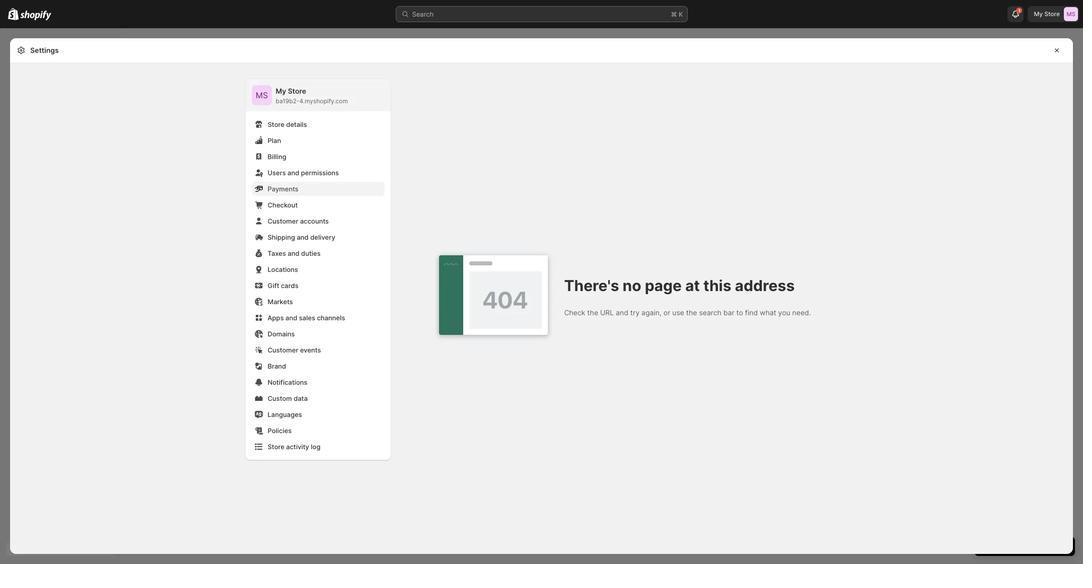 Task type: vqa. For each thing, say whether or not it's contained in the screenshot.
create segment
no



Task type: locate. For each thing, give the bounding box(es) containing it.
dialog
[[1077, 38, 1083, 554]]

customer
[[268, 217, 298, 225], [268, 346, 298, 354]]

checkout link
[[252, 198, 385, 212]]

customer down domains on the bottom left of the page
[[268, 346, 298, 354]]

ms button
[[252, 85, 272, 105]]

apps
[[268, 314, 284, 322]]

custom
[[268, 394, 292, 402]]

0 horizontal spatial my
[[276, 87, 286, 95]]

my store image right the my store
[[1064, 7, 1078, 21]]

my store image
[[1064, 7, 1078, 21], [252, 85, 272, 105]]

my
[[1034, 10, 1043, 18], [276, 87, 286, 95]]

brand link
[[252, 359, 385, 373]]

my store
[[1034, 10, 1060, 18]]

customer inside "link"
[[268, 346, 298, 354]]

custom data link
[[252, 391, 385, 405]]

gift cards
[[268, 282, 298, 290]]

users and permissions
[[268, 169, 339, 177]]

1 vertical spatial customer
[[268, 346, 298, 354]]

and for taxes and duties
[[288, 249, 299, 257]]

settings
[[30, 46, 59, 54]]

the left 'url'
[[587, 308, 598, 317]]

data
[[294, 394, 308, 402]]

shipping and delivery
[[268, 233, 335, 241]]

0 horizontal spatial the
[[587, 308, 598, 317]]

this
[[704, 276, 732, 295]]

1 vertical spatial my store image
[[252, 85, 272, 105]]

1 vertical spatial my
[[276, 87, 286, 95]]

search
[[412, 10, 434, 18]]

1 horizontal spatial my
[[1034, 10, 1043, 18]]

0 horizontal spatial my store image
[[252, 85, 272, 105]]

page
[[645, 276, 682, 295]]

my right 1
[[1034, 10, 1043, 18]]

and
[[288, 169, 299, 177], [297, 233, 309, 241], [288, 249, 299, 257], [616, 308, 628, 317], [286, 314, 297, 322]]

store up ba19b2-
[[288, 87, 306, 95]]

shopify image
[[20, 10, 51, 21]]

activity
[[286, 443, 309, 451]]

domains
[[268, 330, 295, 338]]

1 horizontal spatial the
[[686, 308, 697, 317]]

checkout
[[268, 201, 298, 209]]

domains link
[[252, 327, 385, 341]]

notifications link
[[252, 375, 385, 389]]

and for shipping and delivery
[[297, 233, 309, 241]]

my store image inside shop settings menu element
[[252, 85, 272, 105]]

accounts
[[300, 217, 329, 225]]

store right 1
[[1045, 10, 1060, 18]]

and right taxes
[[288, 249, 299, 257]]

billing link
[[252, 150, 385, 164]]

payments link
[[252, 182, 385, 196]]

search
[[699, 308, 722, 317]]

and down customer accounts
[[297, 233, 309, 241]]

you
[[778, 308, 791, 317]]

1 customer from the top
[[268, 217, 298, 225]]

policies link
[[252, 424, 385, 438]]

0 vertical spatial customer
[[268, 217, 298, 225]]

my store image left ba19b2-
[[252, 85, 272, 105]]

or
[[664, 308, 671, 317]]

and right apps
[[286, 314, 297, 322]]

billing
[[268, 153, 286, 161]]

locations
[[268, 265, 298, 273]]

apps and sales channels
[[268, 314, 345, 322]]

taxes
[[268, 249, 286, 257]]

events
[[300, 346, 321, 354]]

and inside "link"
[[288, 249, 299, 257]]

the right use
[[686, 308, 697, 317]]

store details link
[[252, 117, 385, 131]]

policies
[[268, 427, 292, 435]]

plan link
[[252, 133, 385, 148]]

gift
[[268, 282, 279, 290]]

customer accounts link
[[252, 214, 385, 228]]

store
[[1045, 10, 1060, 18], [288, 87, 306, 95], [268, 120, 284, 128], [268, 443, 284, 451]]

my inside the my store ba19b2-4.myshopify.com
[[276, 87, 286, 95]]

store details
[[268, 120, 307, 128]]

permissions
[[301, 169, 339, 177]]

4.myshopify.com
[[299, 97, 348, 105]]

customer accounts
[[268, 217, 329, 225]]

custom data
[[268, 394, 308, 402]]

payments
[[268, 185, 299, 193]]

notifications
[[268, 378, 308, 386]]

k
[[679, 10, 683, 18]]

customer down checkout
[[268, 217, 298, 225]]

what
[[760, 308, 776, 317]]

users
[[268, 169, 286, 177]]

the
[[587, 308, 598, 317], [686, 308, 697, 317]]

and right users
[[288, 169, 299, 177]]

my up ba19b2-
[[276, 87, 286, 95]]

2 customer from the top
[[268, 346, 298, 354]]

0 vertical spatial my store image
[[1064, 7, 1078, 21]]

0 vertical spatial my
[[1034, 10, 1043, 18]]

taxes and duties link
[[252, 246, 385, 260]]



Task type: describe. For each thing, give the bounding box(es) containing it.
shop settings menu element
[[246, 79, 391, 460]]

customer for customer accounts
[[268, 217, 298, 225]]

no
[[623, 276, 641, 295]]

to
[[737, 308, 743, 317]]

markets
[[268, 298, 293, 306]]

bar
[[724, 308, 735, 317]]

find
[[745, 308, 758, 317]]

⌘
[[671, 10, 677, 18]]

brand
[[268, 362, 286, 370]]

customer events
[[268, 346, 321, 354]]

store up plan
[[268, 120, 284, 128]]

taxes and duties
[[268, 249, 321, 257]]

1 button
[[1008, 6, 1024, 22]]

languages link
[[252, 407, 385, 422]]

simplified illustration of the shopify admin with a 404. image
[[433, 235, 554, 356]]

ba19b2-
[[276, 97, 299, 105]]

settings dialog
[[10, 38, 1073, 564]]

use
[[673, 308, 684, 317]]

1 horizontal spatial my store image
[[1064, 7, 1078, 21]]

duties
[[301, 249, 321, 257]]

1
[[1019, 8, 1021, 13]]

store inside the my store ba19b2-4.myshopify.com
[[288, 87, 306, 95]]

and left try
[[616, 308, 628, 317]]

store down policies
[[268, 443, 284, 451]]

locations link
[[252, 262, 385, 276]]

1 the from the left
[[587, 308, 598, 317]]

markets link
[[252, 295, 385, 309]]

log
[[311, 443, 321, 451]]

delivery
[[310, 233, 335, 241]]

details
[[286, 120, 307, 128]]

users and permissions link
[[252, 166, 385, 180]]

store activity log link
[[252, 440, 385, 454]]

my for my store ba19b2-4.myshopify.com
[[276, 87, 286, 95]]

store activity log
[[268, 443, 321, 451]]

my for my store
[[1034, 10, 1043, 18]]

⌘ k
[[671, 10, 683, 18]]

check the url and try again, or use the search bar to find what you need.
[[564, 308, 811, 317]]

languages
[[268, 410, 302, 419]]

there's no page at this address
[[564, 276, 795, 295]]

shipping
[[268, 233, 295, 241]]

customer events link
[[252, 343, 385, 357]]

cards
[[281, 282, 298, 290]]

url
[[600, 308, 614, 317]]

2 the from the left
[[686, 308, 697, 317]]

apps and sales channels link
[[252, 311, 385, 325]]

need.
[[793, 308, 811, 317]]

channels
[[317, 314, 345, 322]]

sales
[[299, 314, 315, 322]]

shopify image
[[8, 8, 19, 20]]

again,
[[642, 308, 662, 317]]

there's
[[564, 276, 619, 295]]

try
[[630, 308, 640, 317]]

at
[[685, 276, 700, 295]]

my store ba19b2-4.myshopify.com
[[276, 87, 348, 105]]

customer for customer events
[[268, 346, 298, 354]]

and for users and permissions
[[288, 169, 299, 177]]

shipping and delivery link
[[252, 230, 385, 244]]

plan
[[268, 136, 281, 145]]

check
[[564, 308, 585, 317]]

address
[[735, 276, 795, 295]]

gift cards link
[[252, 279, 385, 293]]

and for apps and sales channels
[[286, 314, 297, 322]]



